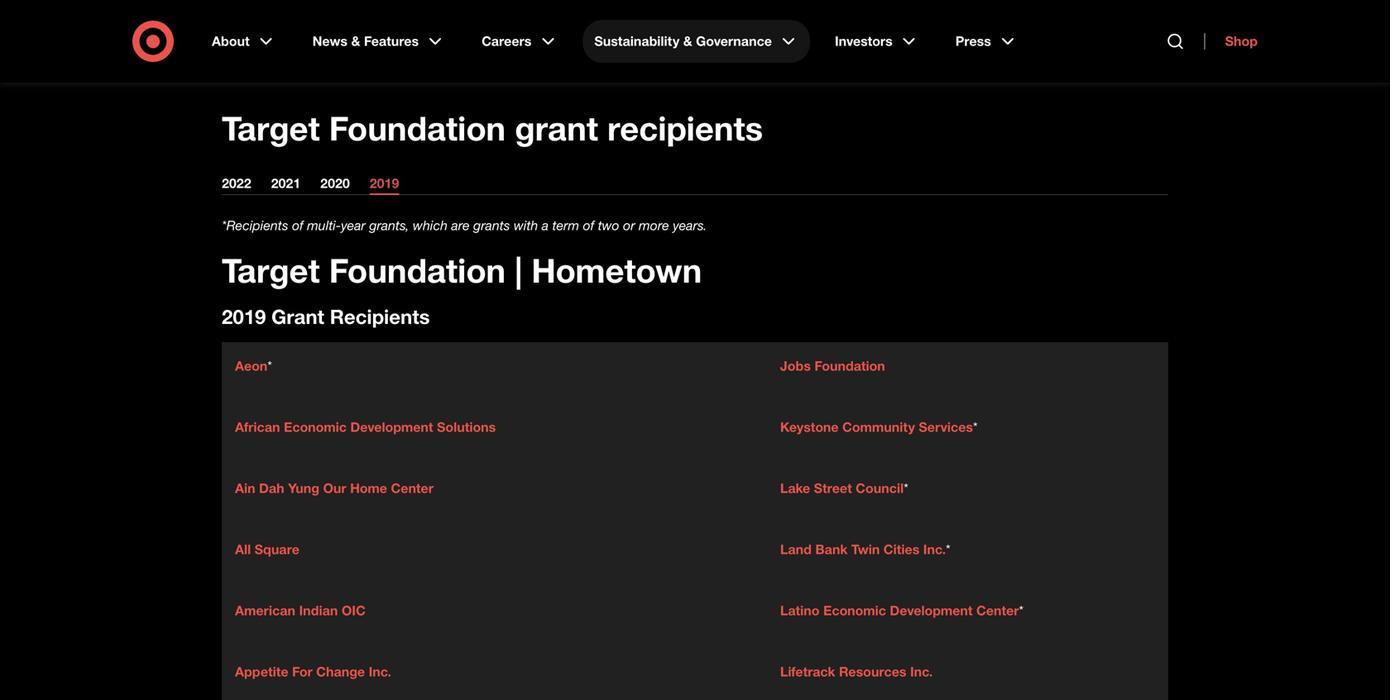 Task type: locate. For each thing, give the bounding box(es) containing it.
0 vertical spatial foundation
[[329, 108, 506, 148]]

*recipients
[[222, 218, 288, 234]]

latino economic development center *
[[780, 603, 1024, 619]]

&
[[351, 33, 360, 49], [683, 33, 692, 49]]

1 horizontal spatial economic
[[823, 603, 886, 619]]

2019 up grants,
[[370, 175, 399, 192]]

2 & from the left
[[683, 33, 692, 49]]

*recipients of multi-year grants, which are grants with a term of two or more years.
[[222, 218, 707, 234]]

1 vertical spatial economic
[[823, 603, 886, 619]]

our
[[323, 481, 346, 497]]

& left governance
[[683, 33, 692, 49]]

2022
[[222, 175, 251, 192]]

0 vertical spatial 2019
[[370, 175, 399, 192]]

or
[[623, 218, 635, 234]]

1 horizontal spatial development
[[890, 603, 973, 619]]

1 & from the left
[[351, 33, 360, 49]]

council
[[856, 481, 904, 497]]

2021 link
[[271, 175, 300, 195]]

lake street council *
[[780, 481, 908, 497]]

development for center
[[890, 603, 973, 619]]

news & features
[[312, 33, 419, 49]]

2020 link
[[320, 175, 350, 195]]

1 target from the top
[[222, 108, 320, 148]]

foundation down which
[[329, 250, 506, 291]]

& for governance
[[683, 33, 692, 49]]

foundation
[[329, 108, 506, 148], [329, 250, 506, 291], [814, 358, 885, 374]]

2019 link
[[370, 175, 399, 195]]

land bank twin cities inc. link
[[780, 542, 946, 558]]

oic
[[342, 603, 366, 619]]

features
[[364, 33, 419, 49]]

african economic development solutions
[[235, 419, 496, 436]]

solutions
[[437, 419, 496, 436]]

news
[[312, 33, 348, 49]]

term
[[552, 218, 579, 234]]

1 horizontal spatial of
[[583, 218, 594, 234]]

community
[[842, 419, 915, 436]]

aeon *
[[235, 358, 272, 374]]

1 horizontal spatial &
[[683, 33, 692, 49]]

of
[[292, 218, 303, 234], [583, 218, 594, 234]]

square
[[255, 542, 299, 558]]

grants,
[[369, 218, 409, 234]]

aeon
[[235, 358, 267, 374]]

2019 up aeon "link"
[[222, 305, 266, 329]]

0 horizontal spatial economic
[[284, 419, 347, 436]]

1 vertical spatial development
[[890, 603, 973, 619]]

0 vertical spatial economic
[[284, 419, 347, 436]]

center
[[391, 481, 434, 497], [976, 603, 1019, 619]]

target for target foundation grant recipients
[[222, 108, 320, 148]]

development
[[350, 419, 433, 436], [890, 603, 973, 619]]

0 vertical spatial development
[[350, 419, 433, 436]]

careers link
[[470, 20, 570, 63]]

lake street council link
[[780, 481, 904, 497]]

0 horizontal spatial development
[[350, 419, 433, 436]]

2019
[[370, 175, 399, 192], [222, 305, 266, 329]]

inc. right change
[[369, 664, 391, 681]]

2019 inside target foundation grant recipients tab list
[[370, 175, 399, 192]]

multi-
[[307, 218, 341, 234]]

target
[[222, 108, 320, 148], [222, 250, 320, 291]]

2 target from the top
[[222, 250, 320, 291]]

2019 for 2019 grant recipients
[[222, 305, 266, 329]]

0 vertical spatial center
[[391, 481, 434, 497]]

development up home at the left bottom of page
[[350, 419, 433, 436]]

0 vertical spatial target
[[222, 108, 320, 148]]

home
[[350, 481, 387, 497]]

2020
[[320, 175, 350, 192]]

economic
[[284, 419, 347, 436], [823, 603, 886, 619]]

foundation right jobs
[[814, 358, 885, 374]]

of left multi-
[[292, 218, 303, 234]]

two
[[598, 218, 619, 234]]

ain dah yung our home center
[[235, 481, 434, 497]]

lifetrack resources inc.
[[780, 664, 933, 681]]

1 vertical spatial 2019
[[222, 305, 266, 329]]

hometown
[[531, 250, 702, 291]]

investors link
[[823, 20, 931, 63]]

economic right the latino
[[823, 603, 886, 619]]

inc.
[[923, 542, 946, 558], [369, 664, 391, 681], [910, 664, 933, 681]]

sustainability & governance
[[594, 33, 772, 49]]

inc. right resources
[[910, 664, 933, 681]]

& inside "news & features" link
[[351, 33, 360, 49]]

appetite for change inc. link
[[235, 664, 391, 681]]

foundation up 2019 link
[[329, 108, 506, 148]]

0 horizontal spatial 2019
[[222, 305, 266, 329]]

jobs
[[780, 358, 811, 374]]

appetite
[[235, 664, 288, 681]]

development for solutions
[[350, 419, 433, 436]]

economic right the african
[[284, 419, 347, 436]]

jobs foundation
[[780, 358, 885, 374]]

aeon link
[[235, 358, 267, 374]]

1 vertical spatial target
[[222, 250, 320, 291]]

target down *recipients
[[222, 250, 320, 291]]

0 horizontal spatial of
[[292, 218, 303, 234]]

recipients
[[330, 305, 430, 329]]

lake
[[780, 481, 810, 497]]

twin
[[851, 542, 880, 558]]

1 horizontal spatial 2019
[[370, 175, 399, 192]]

development down cities
[[890, 603, 973, 619]]

of left two
[[583, 218, 594, 234]]

grant
[[515, 108, 598, 148]]

jobs foundation link
[[780, 358, 885, 374]]

economic for african
[[284, 419, 347, 436]]

1 vertical spatial foundation
[[329, 250, 506, 291]]

are
[[451, 218, 470, 234]]

& inside sustainability & governance link
[[683, 33, 692, 49]]

all square link
[[235, 542, 299, 558]]

all square
[[235, 542, 299, 558]]

sustainability
[[594, 33, 680, 49]]

0 horizontal spatial &
[[351, 33, 360, 49]]

target up 2021
[[222, 108, 320, 148]]

1 horizontal spatial center
[[976, 603, 1019, 619]]

& right news
[[351, 33, 360, 49]]



Task type: describe. For each thing, give the bounding box(es) containing it.
0 horizontal spatial center
[[391, 481, 434, 497]]

year
[[341, 218, 366, 234]]

1 of from the left
[[292, 218, 303, 234]]

press link
[[944, 20, 1029, 63]]

2021
[[271, 175, 300, 192]]

2 of from the left
[[583, 218, 594, 234]]

appetite for change inc.
[[235, 664, 391, 681]]

economic for latino
[[823, 603, 886, 619]]

about
[[212, 33, 250, 49]]

news & features link
[[301, 20, 457, 63]]

more
[[639, 218, 669, 234]]

2019 for 2019 link
[[370, 175, 399, 192]]

all
[[235, 542, 251, 558]]

2019 grant recipients
[[222, 305, 430, 329]]

lifetrack
[[780, 664, 835, 681]]

yung
[[288, 481, 319, 497]]

inc. right cities
[[923, 542, 946, 558]]

ain
[[235, 481, 255, 497]]

foundation for |
[[329, 250, 506, 291]]

|
[[515, 250, 522, 291]]

years.
[[673, 218, 707, 234]]

target foundation grant recipients tab list
[[222, 175, 1168, 195]]

foundation for grant
[[329, 108, 506, 148]]

investors
[[835, 33, 893, 49]]

cities
[[884, 542, 920, 558]]

latino economic development center link
[[780, 603, 1019, 619]]

american indian oic link
[[235, 603, 369, 619]]

land bank twin cities inc. *
[[780, 542, 951, 558]]

target foundation grant recipients
[[222, 108, 763, 148]]

about link
[[200, 20, 288, 63]]

american indian oic
[[235, 603, 369, 619]]

dah
[[259, 481, 284, 497]]

sustainability & governance link
[[583, 20, 810, 63]]

american
[[235, 603, 295, 619]]

target for target foundation | hometown
[[222, 250, 320, 291]]

careers
[[482, 33, 531, 49]]

recipients
[[607, 108, 763, 148]]

a
[[542, 218, 549, 234]]

1 vertical spatial center
[[976, 603, 1019, 619]]

bank
[[815, 542, 848, 558]]

latino
[[780, 603, 820, 619]]

which
[[413, 218, 448, 234]]

target foundation | hometown
[[222, 250, 702, 291]]

2 vertical spatial foundation
[[814, 358, 885, 374]]

for
[[292, 664, 313, 681]]

keystone community services *
[[780, 419, 978, 436]]

african economic development solutions link
[[235, 419, 496, 436]]

african
[[235, 419, 280, 436]]

resources
[[839, 664, 906, 681]]

services
[[919, 419, 973, 436]]

press
[[955, 33, 991, 49]]

shop
[[1225, 33, 1258, 49]]

grant
[[271, 305, 324, 329]]

& for features
[[351, 33, 360, 49]]

2022 link
[[222, 175, 251, 195]]

shop link
[[1204, 33, 1258, 50]]

governance
[[696, 33, 772, 49]]

land
[[780, 542, 812, 558]]

indian
[[299, 603, 338, 619]]

keystone
[[780, 419, 839, 436]]

change
[[316, 664, 365, 681]]

street
[[814, 481, 852, 497]]

lifetrack resources inc. link
[[780, 664, 933, 681]]

grants
[[473, 218, 510, 234]]

ain dah yung our home center link
[[235, 481, 434, 497]]

keystone community services link
[[780, 419, 973, 436]]

with
[[514, 218, 538, 234]]



Task type: vqa. For each thing, say whether or not it's contained in the screenshot.


